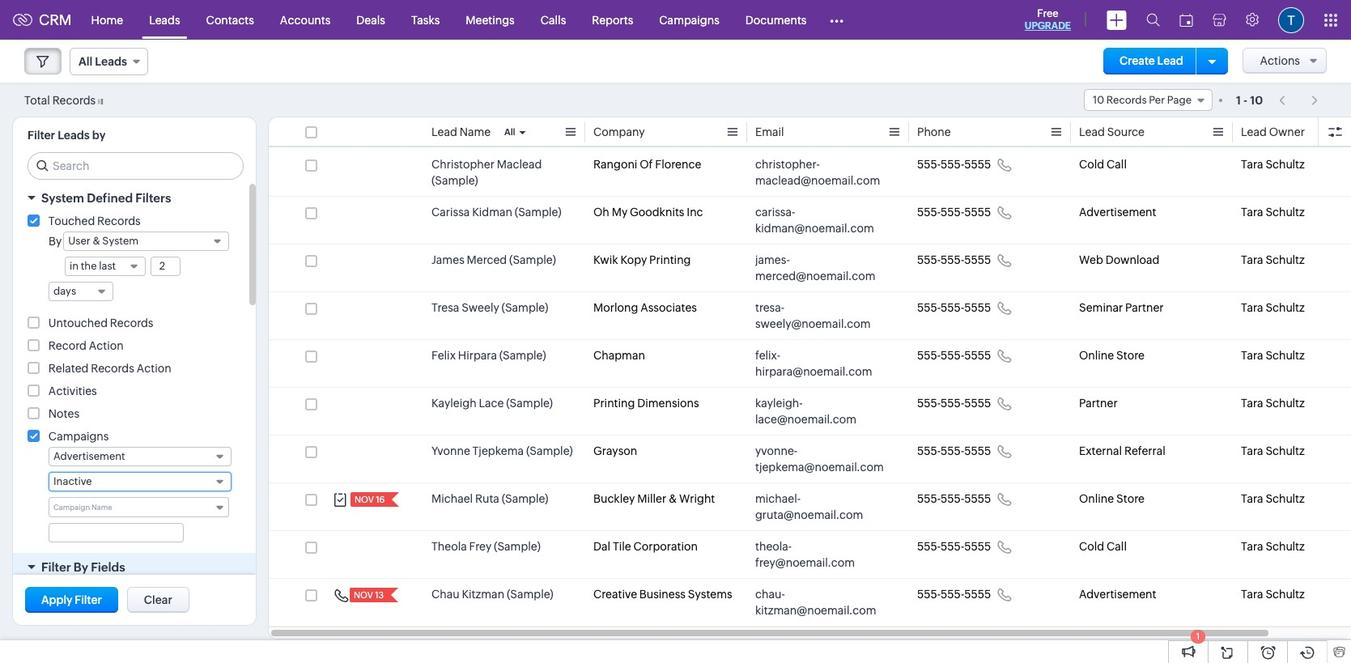 Task type: describe. For each thing, give the bounding box(es) containing it.
yvonne- tjepkema@noemail.com
[[756, 445, 884, 474]]

associates
[[641, 301, 697, 314]]

0 horizontal spatial by
[[49, 235, 62, 248]]

tasks
[[411, 13, 440, 26]]

total
[[24, 94, 50, 106]]

create lead button
[[1104, 48, 1200, 75]]

1 horizontal spatial 10
[[1251, 94, 1263, 106]]

campaigns link
[[646, 0, 733, 39]]

(sample) for tresa sweely (sample)
[[502, 301, 549, 314]]

carissa-
[[756, 206, 795, 219]]

555-555-5555 for felix- hirpara@noemail.com
[[918, 349, 991, 362]]

michael ruta (sample)
[[432, 492, 549, 505]]

tara for james- merced@noemail.com
[[1241, 253, 1264, 266]]

kayleigh lace (sample)
[[432, 397, 553, 410]]

(sample) for theola frey (sample)
[[494, 540, 541, 553]]

crm
[[39, 11, 72, 28]]

10 Records Per Page field
[[1084, 89, 1213, 111]]

page
[[1167, 94, 1192, 106]]

nov for michael
[[355, 495, 374, 505]]

tara schultz for felix- hirpara@noemail.com
[[1241, 349, 1305, 362]]

kwik kopy printing
[[594, 253, 691, 266]]

oh
[[594, 206, 610, 219]]

(sample) for christopher maclead (sample)
[[432, 174, 478, 187]]

online for michael- gruta@noemail.com
[[1079, 492, 1114, 505]]

1 vertical spatial campaigns
[[48, 430, 109, 443]]

create menu element
[[1097, 0, 1137, 39]]

-
[[1244, 94, 1248, 106]]

create lead
[[1120, 54, 1184, 67]]

lace@noemail.com
[[756, 413, 857, 426]]

tara schultz for kayleigh- lace@noemail.com
[[1241, 397, 1305, 410]]

filter by fields
[[41, 560, 125, 574]]

christopher maclead (sample) link
[[432, 156, 577, 189]]

5555 for carissa- kidman@noemail.com
[[965, 206, 991, 219]]

tara for tresa- sweely@noemail.com
[[1241, 301, 1264, 314]]

theola frey (sample)
[[432, 540, 541, 553]]

carissa kidman (sample)
[[432, 206, 562, 219]]

records for untouched
[[110, 317, 153, 330]]

documents link
[[733, 0, 820, 39]]

lead name
[[432, 126, 491, 138]]

apply
[[41, 594, 72, 607]]

schultz for carissa- kidman@noemail.com
[[1266, 206, 1305, 219]]

michael
[[432, 492, 473, 505]]

nov 16
[[355, 495, 385, 505]]

1 horizontal spatial action
[[137, 362, 171, 375]]

chau
[[432, 588, 460, 601]]

james merced (sample)
[[432, 253, 556, 266]]

accounts
[[280, 13, 331, 26]]

free upgrade
[[1025, 7, 1071, 32]]

rangoni of florence
[[594, 158, 702, 171]]

theola frey (sample) link
[[432, 539, 541, 555]]

tjepkema@noemail.com
[[756, 461, 884, 474]]

download
[[1106, 253, 1160, 266]]

records for touched
[[97, 215, 141, 228]]

in the last field
[[65, 257, 146, 276]]

dal tile corporation
[[594, 540, 698, 553]]

james
[[432, 253, 465, 266]]

tara schultz for theola- frey@noemail.com
[[1241, 540, 1305, 553]]

chau-
[[756, 588, 785, 601]]

activities
[[48, 385, 97, 398]]

online store for felix- hirpara@noemail.com
[[1079, 349, 1145, 362]]

user
[[68, 235, 90, 247]]

days field
[[49, 282, 113, 301]]

online store for michael- gruta@noemail.com
[[1079, 492, 1145, 505]]

lead for lead source
[[1079, 126, 1105, 138]]

merced
[[467, 253, 507, 266]]

michael ruta (sample) link
[[432, 491, 549, 507]]

1 for 1
[[1197, 632, 1200, 641]]

create
[[1120, 54, 1155, 67]]

untouched
[[48, 317, 108, 330]]

kidman@noemail.com
[[756, 222, 874, 235]]

florence
[[655, 158, 702, 171]]

system defined filters button
[[13, 184, 256, 212]]

lead for lead owner
[[1241, 126, 1267, 138]]

(sample) for carissa kidman (sample)
[[515, 206, 562, 219]]

dal
[[594, 540, 611, 553]]

0 vertical spatial action
[[89, 339, 124, 352]]

tresa sweely (sample)
[[432, 301, 549, 314]]

schultz for felix- hirpara@noemail.com
[[1266, 349, 1305, 362]]

oh my goodknits inc
[[594, 206, 703, 219]]

tresa sweely (sample) link
[[432, 300, 549, 316]]

contacts
[[206, 13, 254, 26]]

crm link
[[13, 11, 72, 28]]

tara for yvonne- tjepkema@noemail.com
[[1241, 445, 1264, 458]]

notes
[[48, 407, 79, 420]]

frey
[[469, 540, 492, 553]]

external referral
[[1079, 445, 1166, 458]]

schultz for michael- gruta@noemail.com
[[1266, 492, 1305, 505]]

inactive
[[53, 475, 92, 487]]

the
[[81, 260, 97, 272]]

store for michael- gruta@noemail.com
[[1117, 492, 1145, 505]]

online for felix- hirpara@noemail.com
[[1079, 349, 1114, 362]]

tara schultz for carissa- kidman@noemail.com
[[1241, 206, 1305, 219]]

total records
[[24, 94, 96, 106]]

system inside 'user & system' field
[[102, 235, 139, 247]]

source
[[1108, 126, 1145, 138]]

tresa- sweely@noemail.com
[[756, 301, 871, 330]]

touched records
[[48, 215, 141, 228]]

nov for chau
[[354, 590, 373, 600]]

cold for christopher- maclead@noemail.com
[[1079, 158, 1105, 171]]

grayson
[[594, 445, 637, 458]]

5555 for yvonne- tjepkema@noemail.com
[[965, 445, 991, 458]]

record
[[48, 339, 86, 352]]

frey@noemail.com
[[756, 556, 855, 569]]

5555 for christopher- maclead@noemail.com
[[965, 158, 991, 171]]

search element
[[1137, 0, 1170, 40]]

kopy
[[621, 253, 647, 266]]

Search text field
[[28, 153, 243, 179]]

james-
[[756, 253, 790, 266]]

michael-
[[756, 492, 801, 505]]

loading image
[[98, 98, 106, 104]]

schultz for kayleigh- lace@noemail.com
[[1266, 397, 1305, 410]]

tara schultz for christopher- maclead@noemail.com
[[1241, 158, 1305, 171]]

555-555-5555 for chau- kitzman@noemail.com
[[918, 588, 991, 601]]

web download
[[1079, 253, 1160, 266]]

theola- frey@noemail.com
[[756, 540, 855, 569]]

schultz for james- merced@noemail.com
[[1266, 253, 1305, 266]]

tara for carissa- kidman@noemail.com
[[1241, 206, 1264, 219]]

cold for theola- frey@noemail.com
[[1079, 540, 1105, 553]]

clear
[[144, 594, 172, 607]]

web
[[1079, 253, 1104, 266]]

michael- gruta@noemail.com
[[756, 492, 863, 522]]

filter for filter by fields
[[41, 560, 71, 574]]

tara for theola- frey@noemail.com
[[1241, 540, 1264, 553]]

0 vertical spatial partner
[[1126, 301, 1164, 314]]

5555 for james- merced@noemail.com
[[965, 253, 991, 266]]

yvonne- tjepkema@noemail.com link
[[756, 443, 885, 475]]

felix hirpara (sample) link
[[432, 347, 546, 364]]

christopher-
[[756, 158, 820, 171]]

calls
[[541, 13, 566, 26]]

christopher- maclead@noemail.com link
[[756, 156, 885, 189]]

nov 13 link
[[350, 588, 386, 602]]

carissa- kidman@noemail.com link
[[756, 204, 885, 236]]

kayleigh
[[432, 397, 477, 410]]

last
[[99, 260, 116, 272]]

apply filter
[[41, 594, 102, 607]]

1 horizontal spatial printing
[[650, 253, 691, 266]]

james merced (sample) link
[[432, 252, 556, 268]]

phone
[[918, 126, 951, 138]]

ruta
[[475, 492, 500, 505]]

0 vertical spatial leads
[[149, 13, 180, 26]]

schultz for chau- kitzman@noemail.com
[[1266, 588, 1305, 601]]

corporation
[[634, 540, 698, 553]]

goodknits
[[630, 206, 685, 219]]

related
[[48, 362, 89, 375]]



Task type: vqa. For each thing, say whether or not it's contained in the screenshot.
james- merced@noemail.com Schultz
yes



Task type: locate. For each thing, give the bounding box(es) containing it.
filter for filter leads by
[[28, 129, 55, 142]]

9 tara schultz from the top
[[1241, 540, 1305, 553]]

1 vertical spatial cold call
[[1079, 540, 1127, 553]]

leads up "loading" image
[[95, 55, 127, 68]]

1 5555 from the top
[[965, 158, 991, 171]]

(sample) right frey
[[494, 540, 541, 553]]

8 5555 from the top
[[965, 492, 991, 505]]

all
[[79, 55, 93, 68], [505, 127, 516, 137]]

1 vertical spatial leads
[[95, 55, 127, 68]]

3 tara schultz from the top
[[1241, 253, 1305, 266]]

1 schultz from the top
[[1266, 158, 1305, 171]]

0 vertical spatial advertisement
[[1079, 206, 1157, 219]]

Inactive field
[[49, 472, 232, 492]]

records down record action on the bottom left of page
[[91, 362, 134, 375]]

None text field
[[151, 258, 180, 275], [49, 524, 183, 542], [151, 258, 180, 275], [49, 524, 183, 542]]

1 vertical spatial system
[[102, 235, 139, 247]]

advertisement for creative business systems
[[1079, 588, 1157, 601]]

0 vertical spatial cold
[[1079, 158, 1105, 171]]

1 vertical spatial all
[[505, 127, 516, 137]]

kayleigh lace (sample) link
[[432, 395, 553, 411]]

untouched records
[[48, 317, 153, 330]]

1 for 1 - 10
[[1237, 94, 1241, 106]]

all up maclead on the top left
[[505, 127, 516, 137]]

0 horizontal spatial system
[[41, 191, 84, 205]]

store for felix- hirpara@noemail.com
[[1117, 349, 1145, 362]]

16
[[376, 495, 385, 505]]

1 vertical spatial by
[[74, 560, 88, 574]]

of
[[640, 158, 653, 171]]

8 tara schultz from the top
[[1241, 492, 1305, 505]]

(sample) right tjepkema
[[526, 445, 573, 458]]

2 horizontal spatial leads
[[149, 13, 180, 26]]

cold call for theola- frey@noemail.com
[[1079, 540, 1127, 553]]

(sample) right sweely
[[502, 301, 549, 314]]

555-555-5555 for theola- frey@noemail.com
[[918, 540, 991, 553]]

Other Modules field
[[820, 7, 855, 33]]

7 schultz from the top
[[1266, 445, 1305, 458]]

christopher- maclead@noemail.com
[[756, 158, 881, 187]]

2 online store from the top
[[1079, 492, 1145, 505]]

filter inside dropdown button
[[41, 560, 71, 574]]

1 horizontal spatial &
[[669, 492, 677, 505]]

yvonne-
[[756, 445, 798, 458]]

sweely@noemail.com
[[756, 317, 871, 330]]

1 horizontal spatial all
[[505, 127, 516, 137]]

0 horizontal spatial partner
[[1079, 397, 1118, 410]]

1 horizontal spatial system
[[102, 235, 139, 247]]

theola
[[432, 540, 467, 553]]

in the last
[[70, 260, 116, 272]]

all for all
[[505, 127, 516, 137]]

0 horizontal spatial all
[[79, 55, 93, 68]]

creative business systems
[[594, 588, 733, 601]]

nov left 13
[[354, 590, 373, 600]]

10 up lead source at the top of the page
[[1093, 94, 1105, 106]]

4 5555 from the top
[[965, 301, 991, 314]]

nov inside nov 13 link
[[354, 590, 373, 600]]

2 vertical spatial filter
[[75, 594, 102, 607]]

meetings link
[[453, 0, 528, 39]]

0 vertical spatial filter
[[28, 129, 55, 142]]

9 schultz from the top
[[1266, 540, 1305, 553]]

store
[[1117, 349, 1145, 362], [1117, 492, 1145, 505]]

4 tara from the top
[[1241, 301, 1264, 314]]

james- merced@noemail.com link
[[756, 252, 885, 284]]

chau kitzman (sample)
[[432, 588, 554, 601]]

leads right home link
[[149, 13, 180, 26]]

6 5555 from the top
[[965, 397, 991, 410]]

10 records per page
[[1093, 94, 1192, 106]]

free
[[1038, 7, 1059, 19]]

reports link
[[579, 0, 646, 39]]

kidman
[[472, 206, 513, 219]]

10 right -
[[1251, 94, 1263, 106]]

10 5555 from the top
[[965, 588, 991, 601]]

system
[[41, 191, 84, 205], [102, 235, 139, 247]]

gruta@noemail.com
[[756, 509, 863, 522]]

tara schultz for james- merced@noemail.com
[[1241, 253, 1305, 266]]

6 tara schultz from the top
[[1241, 397, 1305, 410]]

campaigns right reports link
[[659, 13, 720, 26]]

nov inside nov 16 link
[[355, 495, 374, 505]]

5555 for chau- kitzman@noemail.com
[[965, 588, 991, 601]]

2 tara from the top
[[1241, 206, 1264, 219]]

advertisement inside field
[[53, 450, 125, 462]]

row group
[[269, 149, 1352, 627]]

lead right create
[[1158, 54, 1184, 67]]

5 tara from the top
[[1241, 349, 1264, 362]]

None field
[[49, 497, 229, 517]]

4 555-555-5555 from the top
[[918, 301, 991, 314]]

lace
[[479, 397, 504, 410]]

action
[[89, 339, 124, 352], [137, 362, 171, 375]]

2 555-555-5555 from the top
[[918, 206, 991, 219]]

1 vertical spatial &
[[669, 492, 677, 505]]

schultz for yvonne- tjepkema@noemail.com
[[1266, 445, 1305, 458]]

(sample) right the kidman at the top of page
[[515, 206, 562, 219]]

0 vertical spatial all
[[79, 55, 93, 68]]

2 5555 from the top
[[965, 206, 991, 219]]

555-555-5555
[[918, 158, 991, 171], [918, 206, 991, 219], [918, 253, 991, 266], [918, 301, 991, 314], [918, 349, 991, 362], [918, 397, 991, 410], [918, 445, 991, 458], [918, 492, 991, 505], [918, 540, 991, 553], [918, 588, 991, 601]]

seminar
[[1079, 301, 1123, 314]]

10 schultz from the top
[[1266, 588, 1305, 601]]

555-555-5555 for christopher- maclead@noemail.com
[[918, 158, 991, 171]]

campaigns down notes
[[48, 430, 109, 443]]

reports
[[592, 13, 633, 26]]

555-
[[918, 158, 941, 171], [941, 158, 965, 171], [918, 206, 941, 219], [941, 206, 965, 219], [918, 253, 941, 266], [941, 253, 965, 266], [918, 301, 941, 314], [941, 301, 965, 314], [918, 349, 941, 362], [941, 349, 965, 362], [918, 397, 941, 410], [941, 397, 965, 410], [918, 445, 941, 458], [941, 445, 965, 458], [918, 492, 941, 505], [941, 492, 965, 505], [918, 540, 941, 553], [941, 540, 965, 553], [918, 588, 941, 601], [941, 588, 965, 601]]

4 schultz from the top
[[1266, 301, 1305, 314]]

2 cold call from the top
[[1079, 540, 1127, 553]]

per
[[1149, 94, 1165, 106]]

morlong
[[594, 301, 638, 314]]

3 555-555-5555 from the top
[[918, 253, 991, 266]]

online store down 'external referral'
[[1079, 492, 1145, 505]]

1 horizontal spatial by
[[74, 560, 88, 574]]

0 vertical spatial online
[[1079, 349, 1114, 362]]

0 vertical spatial by
[[49, 235, 62, 248]]

5 555-555-5555 from the top
[[918, 349, 991, 362]]

1 horizontal spatial leads
[[95, 55, 127, 68]]

5 schultz from the top
[[1266, 349, 1305, 362]]

5555 for kayleigh- lace@noemail.com
[[965, 397, 991, 410]]

8 555-555-5555 from the top
[[918, 492, 991, 505]]

0 vertical spatial system
[[41, 191, 84, 205]]

0 horizontal spatial action
[[89, 339, 124, 352]]

10 555-555-5555 from the top
[[918, 588, 991, 601]]

tara schultz for tresa- sweely@noemail.com
[[1241, 301, 1305, 314]]

0 horizontal spatial leads
[[58, 129, 90, 142]]

(sample) for yvonne tjepkema (sample)
[[526, 445, 573, 458]]

1 horizontal spatial 1
[[1237, 94, 1241, 106]]

5555
[[965, 158, 991, 171], [965, 206, 991, 219], [965, 253, 991, 266], [965, 301, 991, 314], [965, 349, 991, 362], [965, 397, 991, 410], [965, 445, 991, 458], [965, 492, 991, 505], [965, 540, 991, 553], [965, 588, 991, 601]]

2 cold from the top
[[1079, 540, 1105, 553]]

home link
[[78, 0, 136, 39]]

create menu image
[[1107, 10, 1127, 30]]

records for 10
[[1107, 94, 1147, 106]]

tara for chau- kitzman@noemail.com
[[1241, 588, 1264, 601]]

(sample) for felix hirpara (sample)
[[499, 349, 546, 362]]

(sample) for james merced (sample)
[[509, 253, 556, 266]]

lead down 1 - 10
[[1241, 126, 1267, 138]]

(sample) right kitzman on the left bottom of page
[[507, 588, 554, 601]]

schultz for theola- frey@noemail.com
[[1266, 540, 1305, 553]]

0 horizontal spatial 1
[[1197, 632, 1200, 641]]

fields
[[91, 560, 125, 574]]

& right user
[[92, 235, 100, 247]]

tara for felix- hirpara@noemail.com
[[1241, 349, 1264, 362]]

4 tara schultz from the top
[[1241, 301, 1305, 314]]

Campaign Name text field
[[53, 500, 209, 513]]

0 horizontal spatial printing
[[594, 397, 635, 410]]

filter inside button
[[75, 594, 102, 607]]

row group containing christopher maclead (sample)
[[269, 149, 1352, 627]]

christopher
[[432, 158, 495, 171]]

leads left by
[[58, 129, 90, 142]]

online store
[[1079, 349, 1145, 362], [1079, 492, 1145, 505]]

theola-
[[756, 540, 792, 553]]

8 tara from the top
[[1241, 492, 1264, 505]]

3 tara from the top
[[1241, 253, 1264, 266]]

yvonne tjepkema (sample) link
[[432, 443, 573, 459]]

advertisement for oh my goodknits inc
[[1079, 206, 1157, 219]]

by inside dropdown button
[[74, 560, 88, 574]]

records up related records action
[[110, 317, 153, 330]]

leads for all leads
[[95, 55, 127, 68]]

555-555-5555 for carissa- kidman@noemail.com
[[918, 206, 991, 219]]

5555 for michael- gruta@noemail.com
[[965, 492, 991, 505]]

0 vertical spatial call
[[1107, 158, 1127, 171]]

deals
[[357, 13, 385, 26]]

2 call from the top
[[1107, 540, 1127, 553]]

3 schultz from the top
[[1266, 253, 1305, 266]]

5555 for felix- hirpara@noemail.com
[[965, 349, 991, 362]]

1 vertical spatial store
[[1117, 492, 1145, 505]]

store down 'external referral'
[[1117, 492, 1145, 505]]

0 vertical spatial 1
[[1237, 94, 1241, 106]]

search image
[[1147, 13, 1160, 27]]

user & system
[[68, 235, 139, 247]]

0 vertical spatial &
[[92, 235, 100, 247]]

7 5555 from the top
[[965, 445, 991, 458]]

external
[[1079, 445, 1122, 458]]

record action
[[48, 339, 124, 352]]

all for all leads
[[79, 55, 93, 68]]

online down seminar
[[1079, 349, 1114, 362]]

call for christopher- maclead@noemail.com
[[1107, 158, 1127, 171]]

online store down seminar partner
[[1079, 349, 1145, 362]]

felix- hirpara@noemail.com
[[756, 349, 873, 378]]

lead inside button
[[1158, 54, 1184, 67]]

1 online store from the top
[[1079, 349, 1145, 362]]

7 tara schultz from the top
[[1241, 445, 1305, 458]]

0 vertical spatial nov
[[355, 495, 374, 505]]

company
[[594, 126, 645, 138]]

system up touched
[[41, 191, 84, 205]]

kayleigh-
[[756, 397, 803, 410]]

calendar image
[[1180, 13, 1194, 26]]

online down external at bottom
[[1079, 492, 1114, 505]]

2 store from the top
[[1117, 492, 1145, 505]]

0 vertical spatial cold call
[[1079, 158, 1127, 171]]

& right miller
[[669, 492, 677, 505]]

User & System field
[[63, 232, 229, 251]]

0 vertical spatial online store
[[1079, 349, 1145, 362]]

(sample) inside christopher maclead (sample)
[[432, 174, 478, 187]]

& inside 'user & system' field
[[92, 235, 100, 247]]

555-555-5555 for tresa- sweely@noemail.com
[[918, 301, 991, 314]]

system inside system defined filters dropdown button
[[41, 191, 84, 205]]

tara schultz for michael- gruta@noemail.com
[[1241, 492, 1305, 505]]

1 horizontal spatial campaigns
[[659, 13, 720, 26]]

1 vertical spatial nov
[[354, 590, 373, 600]]

apply filter button
[[25, 587, 118, 613]]

advertisement
[[1079, 206, 1157, 219], [53, 450, 125, 462], [1079, 588, 1157, 601]]

1 vertical spatial advertisement
[[53, 450, 125, 462]]

filter right 'apply' at the left
[[75, 594, 102, 607]]

system defined filters
[[41, 191, 171, 205]]

filter
[[28, 129, 55, 142], [41, 560, 71, 574], [75, 594, 102, 607]]

action down untouched records
[[137, 362, 171, 375]]

rangoni
[[594, 158, 638, 171]]

(sample) for chau kitzman (sample)
[[507, 588, 554, 601]]

0 vertical spatial store
[[1117, 349, 1145, 362]]

(sample) right the hirpara
[[499, 349, 546, 362]]

7 555-555-5555 from the top
[[918, 445, 991, 458]]

by left fields
[[74, 560, 88, 574]]

1 cold from the top
[[1079, 158, 1105, 171]]

8 schultz from the top
[[1266, 492, 1305, 505]]

tara for kayleigh- lace@noemail.com
[[1241, 397, 1264, 410]]

schultz for tresa- sweely@noemail.com
[[1266, 301, 1305, 314]]

records left "loading" image
[[52, 94, 96, 106]]

tara for christopher- maclead@noemail.com
[[1241, 158, 1264, 171]]

1 vertical spatial online store
[[1079, 492, 1145, 505]]

0 vertical spatial printing
[[650, 253, 691, 266]]

2 schultz from the top
[[1266, 206, 1305, 219]]

1 vertical spatial cold
[[1079, 540, 1105, 553]]

felix hirpara (sample)
[[432, 349, 546, 362]]

leads for filter leads by
[[58, 129, 90, 142]]

555-555-5555 for james- merced@noemail.com
[[918, 253, 991, 266]]

1 vertical spatial action
[[137, 362, 171, 375]]

7 tara from the top
[[1241, 445, 1264, 458]]

2 vertical spatial leads
[[58, 129, 90, 142]]

0 horizontal spatial 10
[[1093, 94, 1105, 106]]

555-555-5555 for kayleigh- lace@noemail.com
[[918, 397, 991, 410]]

lead left source
[[1079, 126, 1105, 138]]

1 vertical spatial online
[[1079, 492, 1114, 505]]

555-555-5555 for yvonne- tjepkema@noemail.com
[[918, 445, 991, 458]]

1 call from the top
[[1107, 158, 1127, 171]]

1 cold call from the top
[[1079, 158, 1127, 171]]

(sample) for kayleigh lace (sample)
[[506, 397, 553, 410]]

tara schultz for yvonne- tjepkema@noemail.com
[[1241, 445, 1305, 458]]

actions
[[1260, 54, 1301, 67]]

1 vertical spatial 1
[[1197, 632, 1200, 641]]

hirpara
[[458, 349, 497, 362]]

nov left "16" at the left
[[355, 495, 374, 505]]

merced@noemail.com
[[756, 270, 876, 283]]

1 555-555-5555 from the top
[[918, 158, 991, 171]]

by left user
[[49, 235, 62, 248]]

partner up external at bottom
[[1079, 397, 1118, 410]]

call for theola- frey@noemail.com
[[1107, 540, 1127, 553]]

2 tara schultz from the top
[[1241, 206, 1305, 219]]

touched
[[48, 215, 95, 228]]

lead left 'name'
[[432, 126, 457, 138]]

yvonne
[[432, 445, 470, 458]]

maclead@noemail.com
[[756, 174, 881, 187]]

buckley miller & wright
[[594, 492, 715, 505]]

(sample) right lace
[[506, 397, 553, 410]]

system up last
[[102, 235, 139, 247]]

profile image
[[1279, 7, 1305, 33]]

tjepkema
[[473, 445, 524, 458]]

lead for lead name
[[432, 126, 457, 138]]

lead source
[[1079, 126, 1145, 138]]

10 inside field
[[1093, 94, 1105, 106]]

6 tara from the top
[[1241, 397, 1264, 410]]

0 horizontal spatial &
[[92, 235, 100, 247]]

5 5555 from the top
[[965, 349, 991, 362]]

store down seminar partner
[[1117, 349, 1145, 362]]

schultz for christopher- maclead@noemail.com
[[1266, 158, 1305, 171]]

action up related records action
[[89, 339, 124, 352]]

navigation
[[1271, 88, 1327, 112]]

1 vertical spatial printing
[[594, 397, 635, 410]]

Advertisement field
[[49, 447, 232, 466]]

nov 16 link
[[351, 492, 387, 507]]

records inside field
[[1107, 94, 1147, 106]]

1 online from the top
[[1079, 349, 1114, 362]]

online
[[1079, 349, 1114, 362], [1079, 492, 1114, 505]]

2 vertical spatial advertisement
[[1079, 588, 1157, 601]]

nov 13
[[354, 590, 384, 600]]

partner right seminar
[[1126, 301, 1164, 314]]

1
[[1237, 94, 1241, 106], [1197, 632, 1200, 641]]

kwik
[[594, 253, 618, 266]]

filter up 'apply' at the left
[[41, 560, 71, 574]]

tresa-
[[756, 301, 785, 314]]

555-555-5555 for michael- gruta@noemail.com
[[918, 492, 991, 505]]

1 store from the top
[[1117, 349, 1145, 362]]

records
[[52, 94, 96, 106], [1107, 94, 1147, 106], [97, 215, 141, 228], [110, 317, 153, 330], [91, 362, 134, 375]]

buckley
[[594, 492, 635, 505]]

felix- hirpara@noemail.com link
[[756, 347, 885, 380]]

contacts link
[[193, 0, 267, 39]]

1 tara from the top
[[1241, 158, 1264, 171]]

all inside 'field'
[[79, 55, 93, 68]]

2 online from the top
[[1079, 492, 1114, 505]]

10 tara from the top
[[1241, 588, 1264, 601]]

cold call for christopher- maclead@noemail.com
[[1079, 158, 1127, 171]]

filter by fields button
[[13, 553, 256, 581]]

all leads
[[79, 55, 127, 68]]

1 tara schultz from the top
[[1241, 158, 1305, 171]]

printing right 'kopy'
[[650, 253, 691, 266]]

9 555-555-5555 from the top
[[918, 540, 991, 553]]

0 vertical spatial campaigns
[[659, 13, 720, 26]]

10 tara schultz from the top
[[1241, 588, 1305, 601]]

records left per
[[1107, 94, 1147, 106]]

5555 for theola- frey@noemail.com
[[965, 540, 991, 553]]

5555 for tresa- sweely@noemail.com
[[965, 301, 991, 314]]

records for total
[[52, 94, 96, 106]]

(sample)
[[432, 174, 478, 187], [515, 206, 562, 219], [509, 253, 556, 266], [502, 301, 549, 314], [499, 349, 546, 362], [506, 397, 553, 410], [526, 445, 573, 458], [502, 492, 549, 505], [494, 540, 541, 553], [507, 588, 554, 601]]

3 5555 from the top
[[965, 253, 991, 266]]

call
[[1107, 158, 1127, 171], [1107, 540, 1127, 553]]

1 vertical spatial filter
[[41, 560, 71, 574]]

documents
[[746, 13, 807, 26]]

9 5555 from the top
[[965, 540, 991, 553]]

6 555-555-5555 from the top
[[918, 397, 991, 410]]

yvonne tjepkema (sample)
[[432, 445, 573, 458]]

tara for michael- gruta@noemail.com
[[1241, 492, 1264, 505]]

records for related
[[91, 362, 134, 375]]

related records action
[[48, 362, 171, 375]]

maclead
[[497, 158, 542, 171]]

(sample) for michael ruta (sample)
[[502, 492, 549, 505]]

leads inside 'field'
[[95, 55, 127, 68]]

(sample) right ruta
[[502, 492, 549, 505]]

6 schultz from the top
[[1266, 397, 1305, 410]]

(sample) right merced
[[509, 253, 556, 266]]

profile element
[[1269, 0, 1314, 39]]

9 tara from the top
[[1241, 540, 1264, 553]]

(sample) down christopher
[[432, 174, 478, 187]]

0 horizontal spatial campaigns
[[48, 430, 109, 443]]

5 tara schultz from the top
[[1241, 349, 1305, 362]]

records down defined
[[97, 215, 141, 228]]

filter down total
[[28, 129, 55, 142]]

tara schultz for chau- kitzman@noemail.com
[[1241, 588, 1305, 601]]

printing up grayson
[[594, 397, 635, 410]]

1 vertical spatial call
[[1107, 540, 1127, 553]]

All Leads field
[[70, 48, 148, 75]]

all up total records at top
[[79, 55, 93, 68]]

1 horizontal spatial partner
[[1126, 301, 1164, 314]]

1 vertical spatial partner
[[1079, 397, 1118, 410]]



